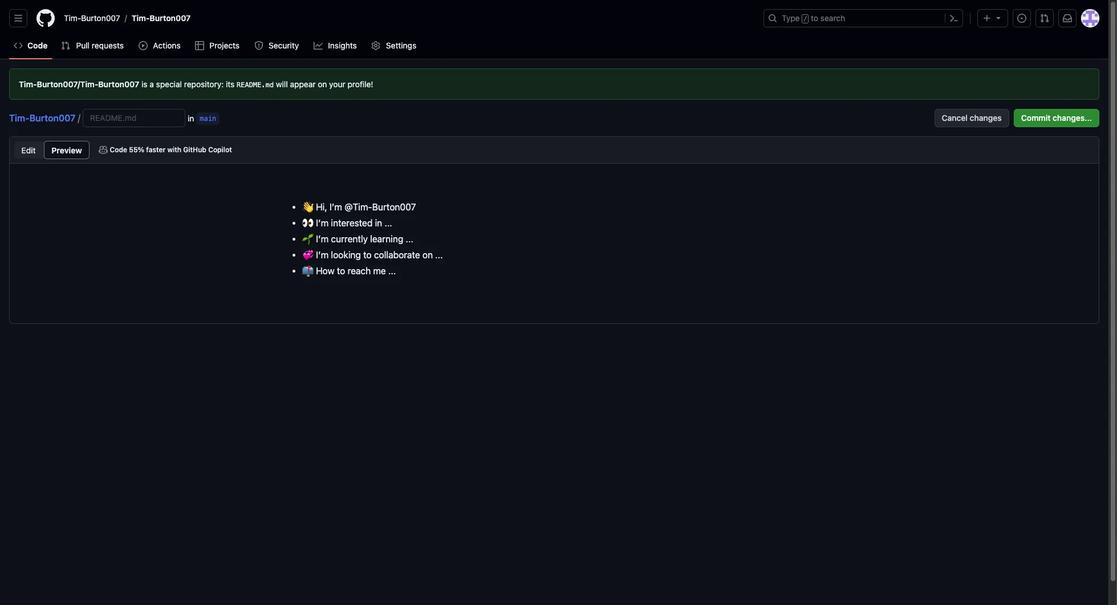 Task type: describe. For each thing, give the bounding box(es) containing it.
projects
[[210, 41, 240, 50]]

changes
[[970, 113, 1002, 123]]

copilot
[[208, 145, 232, 154]]

burton007 up edit mode element
[[29, 113, 76, 123]]

search
[[821, 13, 846, 23]]

insights
[[328, 41, 357, 50]]

learning
[[370, 234, 404, 244]]

type
[[782, 13, 800, 23]]

readme.md
[[237, 81, 274, 89]]

triangle down image
[[994, 13, 1004, 22]]

1 horizontal spatial to
[[363, 250, 372, 260]]

tim- for tim-burton007 / tim-burton007
[[64, 13, 81, 23]]

main
[[200, 114, 216, 122]]

cancel changes
[[942, 113, 1002, 123]]

0 horizontal spatial on
[[318, 79, 327, 89]]

me
[[373, 266, 386, 276]]

faster
[[146, 145, 166, 154]]

burton007 up 'actions'
[[150, 13, 191, 23]]

special
[[156, 79, 182, 89]]

plus image
[[983, 14, 992, 23]]

... up collaborate
[[406, 234, 414, 244]]

pull
[[76, 41, 90, 50]]

tim-burton007 link up actions link
[[127, 9, 195, 27]]

0 horizontal spatial to
[[337, 266, 345, 276]]

i'm right 👀
[[316, 218, 329, 228]]

preview button
[[44, 141, 89, 159]]

notifications image
[[1063, 14, 1073, 23]]

copilot image
[[98, 145, 108, 155]]

2 horizontal spatial to
[[811, 13, 819, 23]]

tim-burton007/tim-burton007 is a special repository: its readme.md will appear on your profile!
[[19, 79, 373, 89]]

preview
[[51, 145, 82, 155]]

code 55% faster with github copilot
[[110, 145, 232, 154]]

code for code
[[27, 41, 48, 50]]

a
[[150, 79, 154, 89]]

how
[[316, 266, 335, 276]]

code image
[[14, 41, 23, 50]]

commit changes... button
[[1014, 109, 1100, 127]]

burton007 inside the 👋 hi, i'm @tim-burton007 👀 i'm interested in ... 🌱 i'm currently learning ... 💞️ i'm looking to collaborate on ... 📫 how to reach me ...
[[372, 202, 416, 212]]

with
[[167, 145, 181, 154]]

changes...
[[1053, 113, 1093, 123]]

tim-burton007
[[9, 113, 76, 123]]

code link
[[9, 37, 52, 54]]

collaborate
[[374, 250, 420, 260]]

reach
[[348, 266, 371, 276]]

currently
[[331, 234, 368, 244]]

actions
[[153, 41, 181, 50]]

edit
[[21, 145, 36, 155]]

projects link
[[191, 37, 245, 54]]

requests
[[92, 41, 124, 50]]

burton007 up pull requests
[[81, 13, 120, 23]]

👋
[[302, 202, 314, 212]]

/ inside type / to search
[[804, 15, 808, 23]]

👀
[[302, 218, 314, 228]]

burton007/tim-
[[37, 79, 98, 89]]

table image
[[195, 41, 204, 50]]

github
[[183, 145, 206, 154]]

... up learning at left
[[385, 218, 392, 228]]



Task type: locate. For each thing, give the bounding box(es) containing it.
issue opened image
[[1018, 14, 1027, 23]]

git pull request image right the issue opened icon
[[1041, 14, 1050, 23]]

cancel changes link
[[935, 109, 1010, 127]]

/ up pull requests link
[[125, 13, 127, 23]]

code for code 55% faster with github copilot
[[110, 145, 127, 154]]

in inside the 👋 hi, i'm @tim-burton007 👀 i'm interested in ... 🌱 i'm currently learning ... 💞️ i'm looking to collaborate on ... 📫 how to reach me ...
[[375, 218, 382, 228]]

edit mode element
[[14, 141, 89, 159]]

to right how
[[337, 266, 345, 276]]

tim-burton007 / tim-burton007
[[64, 13, 191, 23]]

appear
[[290, 79, 316, 89]]

1 horizontal spatial on
[[423, 250, 433, 260]]

security link
[[250, 37, 304, 54]]

will
[[276, 79, 288, 89]]

📫
[[302, 266, 314, 276]]

i'm right 🌱
[[316, 234, 329, 244]]

edit button
[[14, 141, 44, 159]]

on inside the 👋 hi, i'm @tim-burton007 👀 i'm interested in ... 🌱 i'm currently learning ... 💞️ i'm looking to collaborate on ... 📫 how to reach me ...
[[423, 250, 433, 260]]

burton007
[[81, 13, 120, 23], [150, 13, 191, 23], [98, 79, 139, 89], [29, 113, 76, 123], [372, 202, 416, 212]]

i'm right 'hi,'
[[330, 202, 342, 212]]

tim- for tim-burton007/tim-burton007 is a special repository: its readme.md will appear on your profile!
[[19, 79, 37, 89]]

to left search
[[811, 13, 819, 23]]

1 vertical spatial git pull request image
[[61, 41, 70, 50]]

pull requests
[[76, 41, 124, 50]]

play image
[[139, 41, 148, 50]]

shield image
[[254, 41, 263, 50]]

1 horizontal spatial git pull request image
[[1041, 14, 1050, 23]]

0 vertical spatial in
[[188, 113, 194, 123]]

0 vertical spatial to
[[811, 13, 819, 23]]

on left your on the top of the page
[[318, 79, 327, 89]]

code
[[27, 41, 48, 50], [110, 145, 127, 154]]

... right 'me'
[[389, 266, 396, 276]]

i'm
[[330, 202, 342, 212], [316, 218, 329, 228], [316, 234, 329, 244], [316, 250, 329, 260]]

main link
[[196, 112, 220, 125]]

tim-
[[64, 13, 81, 23], [132, 13, 150, 23], [19, 79, 37, 89], [9, 113, 29, 123]]

burton007 up learning at left
[[372, 202, 416, 212]]

settings
[[386, 41, 417, 50]]

its
[[226, 79, 235, 89]]

/ right type
[[804, 15, 808, 23]]

git pull request image inside pull requests link
[[61, 41, 70, 50]]

list
[[59, 9, 757, 27]]

settings link
[[367, 37, 422, 54]]

in main
[[188, 113, 216, 123]]

in left main
[[188, 113, 194, 123]]

code right code icon
[[27, 41, 48, 50]]

in
[[188, 113, 194, 123], [375, 218, 382, 228]]

your
[[329, 79, 346, 89]]

to up reach
[[363, 250, 372, 260]]

1 vertical spatial in
[[375, 218, 382, 228]]

looking
[[331, 250, 361, 260]]

/ inside tim-burton007 / tim-burton007
[[125, 13, 127, 23]]

hi,
[[316, 202, 327, 212]]

0 horizontal spatial in
[[188, 113, 194, 123]]

2 horizontal spatial /
[[804, 15, 808, 23]]

git pull request image
[[1041, 14, 1050, 23], [61, 41, 70, 50]]

profile!
[[348, 79, 373, 89]]

graph image
[[314, 41, 323, 50]]

1 horizontal spatial /
[[125, 13, 127, 23]]

commit
[[1022, 113, 1051, 123]]

on
[[318, 79, 327, 89], [423, 250, 433, 260]]

0 vertical spatial on
[[318, 79, 327, 89]]

tim- up edit
[[9, 113, 29, 123]]

commit changes...
[[1022, 113, 1093, 123]]

1 horizontal spatial code
[[110, 145, 127, 154]]

i'm right 💞️ at the top left of the page
[[316, 250, 329, 260]]

💞️
[[302, 250, 314, 260]]

1 vertical spatial to
[[363, 250, 372, 260]]

1 vertical spatial code
[[110, 145, 127, 154]]

type / to search
[[782, 13, 846, 23]]

code right copilot image
[[110, 145, 127, 154]]

to
[[811, 13, 819, 23], [363, 250, 372, 260], [337, 266, 345, 276]]

tim- up tim-burton007
[[19, 79, 37, 89]]

🌱
[[302, 234, 314, 244]]

/ up preview
[[78, 113, 80, 123]]

git pull request image left pull
[[61, 41, 70, 50]]

/
[[125, 13, 127, 23], [804, 15, 808, 23], [78, 113, 80, 123]]

tim-burton007 link up pull requests link
[[59, 9, 125, 27]]

cancel
[[942, 113, 968, 123]]

0 vertical spatial git pull request image
[[1041, 14, 1050, 23]]

insights link
[[309, 37, 362, 54]]

...
[[385, 218, 392, 228], [406, 234, 414, 244], [435, 250, 443, 260], [389, 266, 396, 276]]

code 55% faster with github copilot button
[[93, 142, 237, 158]]

code inside popup button
[[110, 145, 127, 154]]

tim- up 'play' icon
[[132, 13, 150, 23]]

interested
[[331, 218, 373, 228]]

55%
[[129, 145, 144, 154]]

tim-burton007 link up edit mode element
[[9, 113, 76, 123]]

security
[[269, 41, 299, 50]]

in up learning at left
[[375, 218, 382, 228]]

tim- right homepage icon
[[64, 13, 81, 23]]

homepage image
[[37, 9, 55, 27]]

1 horizontal spatial in
[[375, 218, 382, 228]]

0 horizontal spatial git pull request image
[[61, 41, 70, 50]]

File name text field
[[83, 110, 185, 127]]

tim-burton007 link
[[59, 9, 125, 27], [127, 9, 195, 27], [9, 113, 76, 123]]

👋 hi, i'm @tim-burton007 👀 i'm interested in ... 🌱 i'm currently learning ... 💞️ i'm looking to collaborate on ... 📫 how to reach me ...
[[302, 202, 443, 276]]

list containing tim-burton007
[[59, 9, 757, 27]]

1 vertical spatial on
[[423, 250, 433, 260]]

... right collaborate
[[435, 250, 443, 260]]

tim- for tim-burton007
[[9, 113, 29, 123]]

on right collaborate
[[423, 250, 433, 260]]

actions link
[[134, 37, 186, 54]]

0 vertical spatial code
[[27, 41, 48, 50]]

0 horizontal spatial code
[[27, 41, 48, 50]]

repository:
[[184, 79, 224, 89]]

burton007 left the is
[[98, 79, 139, 89]]

pull requests link
[[57, 37, 130, 54]]

gear image
[[372, 41, 381, 50]]

0 horizontal spatial /
[[78, 113, 80, 123]]

command palette image
[[950, 14, 959, 23]]

2 vertical spatial to
[[337, 266, 345, 276]]

@tim-
[[345, 202, 372, 212]]

is
[[141, 79, 147, 89]]



Task type: vqa. For each thing, say whether or not it's contained in the screenshot.
Simplify your development workflow with a GUI element
no



